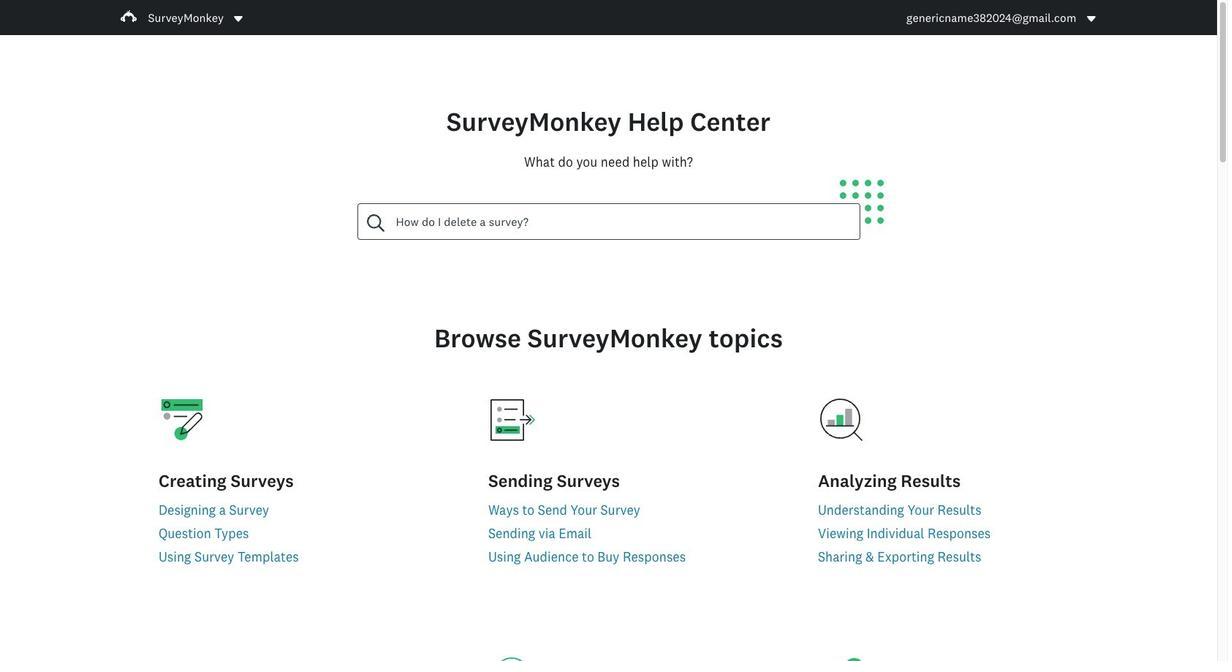 Task type: vqa. For each thing, say whether or not it's contained in the screenshot.
Playbar slider
no



Task type: locate. For each thing, give the bounding box(es) containing it.
search image
[[367, 214, 384, 232], [367, 214, 384, 232]]

open image
[[233, 13, 244, 25], [1086, 13, 1097, 25], [1087, 16, 1096, 22]]

Search text field
[[384, 204, 860, 239]]

open image
[[234, 16, 243, 22]]



